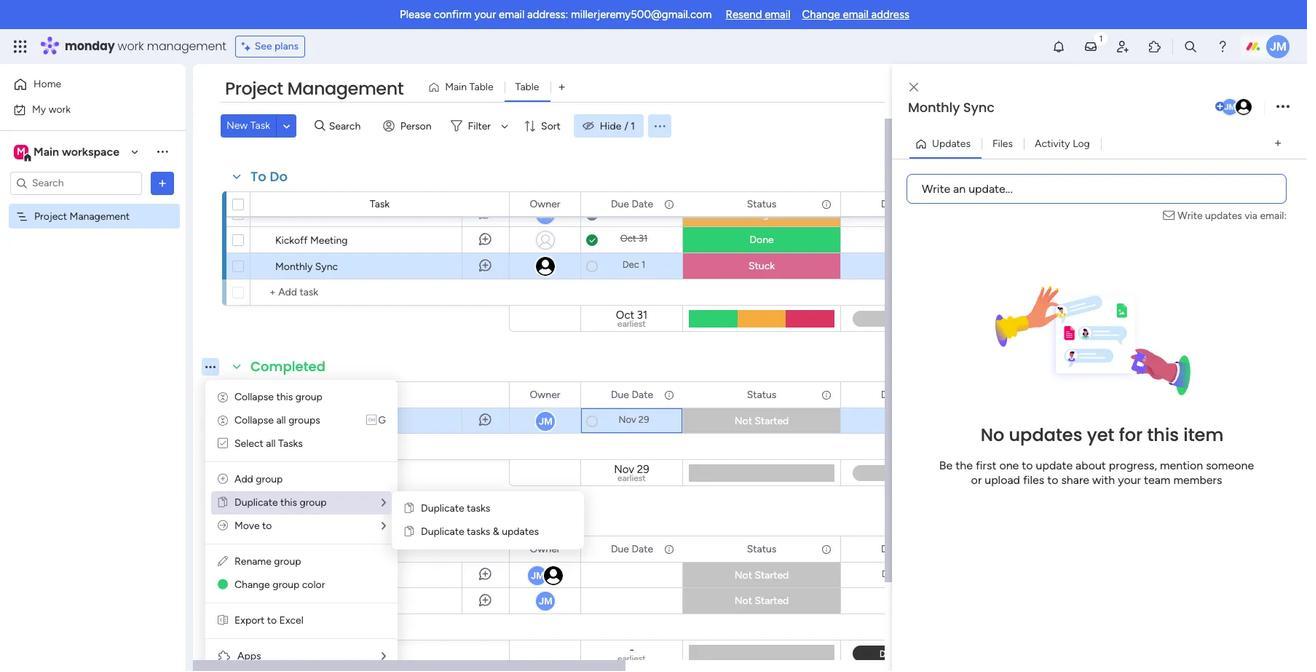 Task type: vqa. For each thing, say whether or not it's contained in the screenshot.
v2 surfce notifications ICON
no



Task type: describe. For each thing, give the bounding box(es) containing it.
do
[[270, 168, 288, 186]]

my
[[32, 103, 46, 115]]

marketing
[[251, 512, 318, 530]]

0 horizontal spatial monthly
[[275, 261, 313, 273]]

due date field for do
[[607, 196, 657, 212]]

hide / 1
[[600, 120, 635, 132]]

dapulse drag 2 image
[[894, 352, 899, 368]]

task for team
[[370, 543, 390, 555]]

&
[[493, 526, 499, 538]]

oct for oct 31 earliest
[[616, 309, 635, 322]]

move
[[235, 520, 260, 532]]

3 started from the top
[[755, 595, 789, 607]]

group for rename group
[[274, 556, 301, 568]]

to
[[251, 168, 266, 186]]

my work button
[[9, 98, 157, 121]]

hide
[[600, 120, 622, 132]]

files
[[1023, 473, 1045, 487]]

2 due from the top
[[611, 389, 629, 401]]

kickoff meeting
[[275, 235, 348, 247]]

new task button
[[221, 114, 276, 138]]

envelope o image
[[1163, 208, 1178, 223]]

main for main table
[[445, 81, 467, 93]]

change email address
[[802, 8, 910, 21]]

select
[[235, 438, 264, 450]]

v2 shortcuts ctrl image
[[367, 414, 377, 427]]

your inside be the first one to update about progress, mention someone or upload files to share with your team members
[[1118, 473, 1141, 487]]

first
[[976, 459, 997, 472]]

project management inside list box
[[34, 210, 130, 223]]

0 horizontal spatial 1
[[631, 120, 635, 132]]

email:
[[1260, 209, 1287, 222]]

activity log
[[1035, 137, 1090, 150]]

Search field
[[325, 116, 369, 136]]

files
[[993, 137, 1013, 150]]

see plans
[[255, 40, 299, 52]]

due date for team
[[611, 543, 653, 555]]

home button
[[9, 73, 157, 96]]

group for change group color
[[273, 579, 300, 591]]

updates for no
[[1009, 423, 1083, 447]]

nov 29 earliest
[[614, 463, 649, 484]]

/
[[624, 120, 628, 132]]

1 image
[[1095, 30, 1108, 46]]

management inside list box
[[70, 210, 130, 223]]

arrow down image
[[496, 117, 514, 135]]

1 email from the left
[[499, 8, 525, 21]]

monday work management
[[65, 38, 226, 55]]

log
[[1073, 137, 1090, 150]]

column information image for due date field corresponding to team
[[664, 544, 675, 555]]

2 status field from the top
[[743, 387, 780, 403]]

activity log button
[[1024, 132, 1101, 155]]

group up marketing team
[[300, 497, 327, 509]]

task for do
[[370, 198, 390, 210]]

pr email list
[[275, 570, 330, 582]]

project management list box
[[0, 201, 186, 425]]

email
[[290, 570, 315, 582]]

inbox image
[[1084, 39, 1098, 54]]

via
[[1245, 209, 1258, 222]]

management
[[147, 38, 226, 55]]

0 vertical spatial add view image
[[559, 82, 565, 93]]

write for write an update...
[[922, 182, 951, 196]]

dec for dec 1
[[622, 259, 639, 270]]

owner for do
[[530, 198, 560, 210]]

new
[[227, 119, 248, 132]]

tasks for duplicate tasks
[[467, 503, 490, 515]]

export
[[235, 615, 265, 627]]

monthly sync inside "field"
[[908, 98, 995, 117]]

stuck
[[749, 260, 775, 272]]

project inside project management list box
[[34, 210, 67, 223]]

group up groups on the bottom of the page
[[295, 391, 323, 403]]

dec 2
[[882, 569, 906, 580]]

or
[[971, 473, 982, 487]]

nov for not
[[619, 414, 636, 425]]

jeremy miller image
[[1221, 98, 1240, 117]]

notifications image
[[1052, 39, 1066, 54]]

oct 31 earliest
[[616, 309, 648, 329]]

2 vertical spatial updates
[[502, 526, 539, 538]]

to right move
[[262, 520, 272, 532]]

Marketing Team field
[[247, 512, 363, 531]]

please
[[400, 8, 431, 21]]

list
[[317, 570, 330, 582]]

apps image
[[1148, 39, 1162, 54]]

duplicate for duplicate tasks & updates
[[421, 526, 464, 538]]

change for change group color
[[235, 579, 270, 591]]

working on it
[[732, 208, 792, 221]]

not started for list
[[735, 570, 789, 582]]

column information image for status field corresponding to team
[[821, 544, 832, 555]]

pr
[[275, 570, 288, 582]]

earliest for nov
[[618, 473, 646, 484]]

duplicate tasks & updates
[[421, 526, 539, 538]]

tasks
[[278, 438, 303, 450]]

write an update...
[[922, 182, 1013, 196]]

see
[[255, 40, 272, 52]]

monday
[[65, 38, 115, 55]]

person button
[[377, 114, 440, 138]]

team
[[321, 512, 360, 530]]

kickoff
[[275, 235, 308, 247]]

filter button
[[445, 114, 514, 138]]

see plans button
[[235, 36, 305, 58]]

for
[[1119, 423, 1143, 447]]

sort
[[541, 120, 561, 132]]

duplicate for duplicate tasks
[[421, 503, 464, 515]]

column information image for due date
[[664, 389, 675, 401]]

duplicate this group
[[235, 497, 327, 509]]

owner field for team
[[526, 542, 564, 558]]

1 vertical spatial 1
[[642, 259, 646, 270]]

add
[[235, 473, 253, 486]]

3 not from the top
[[735, 595, 752, 607]]

address:
[[527, 8, 568, 21]]

v2 search image
[[315, 118, 325, 134]]

members
[[1174, 473, 1222, 487]]

duplicate for duplicate this group
[[235, 497, 278, 509]]

Search in workspace field
[[31, 175, 122, 192]]

started for list
[[755, 570, 789, 582]]

write for write updates via email:
[[1178, 209, 1203, 222]]

collapse for collapse this group
[[235, 391, 274, 403]]

started for interns
[[755, 415, 789, 428]]

To Do field
[[247, 168, 291, 186]]

new task
[[227, 119, 270, 132]]

address
[[871, 8, 910, 21]]

resend
[[726, 8, 762, 21]]

one
[[1000, 459, 1019, 472]]

sort button
[[518, 114, 569, 138]]

v2 checkbox small outline image
[[218, 438, 228, 450]]

completed
[[251, 358, 326, 376]]

gifting
[[275, 596, 307, 608]]

new
[[297, 415, 316, 428]]

list arrow image for duplicate this group
[[382, 498, 386, 508]]

m
[[17, 145, 25, 158]]

not for list
[[735, 570, 752, 582]]

collapse for collapse all groups
[[235, 414, 274, 427]]

the
[[956, 459, 973, 472]]

oct for oct 31
[[620, 233, 636, 244]]

status field for do
[[743, 196, 780, 212]]

rename group
[[235, 556, 301, 568]]

select all tasks
[[235, 438, 303, 450]]

be the first one to update about progress, mention someone or upload files to share with your team members
[[939, 459, 1254, 487]]

updates for write
[[1205, 209, 1242, 222]]

change email address link
[[802, 8, 910, 21]]

not for interns
[[735, 415, 752, 428]]

1 vertical spatial add view image
[[1275, 138, 1281, 149]]

email for resend email
[[765, 8, 791, 21]]

29 for nov 29 earliest
[[637, 463, 649, 477]]



Task type: locate. For each thing, give the bounding box(es) containing it.
activity
[[1035, 137, 1070, 150]]

dec for dec 2
[[882, 569, 899, 580]]

project up new task at the left top of the page
[[225, 76, 283, 101]]

collapse all groups
[[235, 414, 320, 427]]

2 table from the left
[[515, 81, 539, 93]]

no
[[981, 423, 1005, 447]]

work for my
[[49, 103, 71, 115]]

0 horizontal spatial project
[[34, 210, 67, 223]]

1 owner field from the top
[[526, 196, 564, 212]]

v2 duplicate o image
[[405, 503, 414, 515], [405, 526, 414, 538]]

sync down meeting
[[315, 261, 338, 273]]

due
[[611, 198, 629, 210], [611, 389, 629, 401], [611, 543, 629, 555]]

v2 duplicate o image
[[218, 497, 227, 509]]

1 vertical spatial all
[[266, 438, 276, 450]]

to left excel
[[267, 615, 277, 627]]

done
[[750, 234, 774, 246]]

tasks left &
[[467, 526, 490, 538]]

date for do
[[632, 198, 653, 210]]

to down "update" on the bottom right
[[1047, 473, 1059, 487]]

not
[[735, 415, 752, 428], [735, 570, 752, 582], [735, 595, 752, 607]]

2 status from the top
[[747, 389, 777, 401]]

dapulse addbtn image
[[1216, 102, 1225, 111]]

main table
[[445, 81, 493, 93]]

0 vertical spatial your
[[474, 8, 496, 21]]

0 horizontal spatial main
[[34, 145, 59, 158]]

project management up v2 search image
[[225, 76, 404, 101]]

0 vertical spatial date
[[632, 198, 653, 210]]

0 vertical spatial monthly
[[908, 98, 960, 117]]

write an update... button
[[907, 174, 1287, 204]]

0 vertical spatial nov
[[621, 208, 639, 218]]

0 vertical spatial sync
[[963, 98, 995, 117]]

2 vertical spatial due
[[611, 543, 629, 555]]

sync up files
[[963, 98, 995, 117]]

all
[[276, 414, 286, 427], [266, 438, 276, 450]]

2 horizontal spatial updates
[[1205, 209, 1242, 222]]

workspace
[[62, 145, 119, 158]]

1 vertical spatial not started
[[735, 570, 789, 582]]

table up sort popup button
[[515, 81, 539, 93]]

1 collapse from the top
[[235, 391, 274, 403]]

due date for do
[[611, 198, 653, 210]]

3 date from the top
[[632, 543, 653, 555]]

this right the for
[[1147, 423, 1179, 447]]

all for select
[[266, 438, 276, 450]]

no updates yet for this item
[[981, 423, 1224, 447]]

work right monday
[[118, 38, 144, 55]]

add view image
[[559, 82, 565, 93], [1275, 138, 1281, 149]]

your right confirm
[[474, 8, 496, 21]]

management down search in workspace field in the top left of the page
[[70, 210, 130, 223]]

duplicate up duplicate tasks & updates
[[421, 503, 464, 515]]

0 vertical spatial 1
[[631, 120, 635, 132]]

nov for working
[[621, 208, 639, 218]]

2 due date from the top
[[611, 389, 653, 401]]

change right resend email link
[[802, 8, 840, 21]]

1 vertical spatial sync
[[315, 261, 338, 273]]

all left tasks
[[266, 438, 276, 450]]

this for collapse this group
[[276, 391, 293, 403]]

group for add group
[[256, 473, 283, 486]]

tasks for duplicate tasks & updates
[[467, 526, 490, 538]]

home
[[34, 78, 61, 90]]

email
[[499, 8, 525, 21], [765, 8, 791, 21], [843, 8, 869, 21]]

project management
[[225, 76, 404, 101], [34, 210, 130, 223]]

group right add
[[256, 473, 283, 486]]

2 vertical spatial nov
[[614, 463, 635, 477]]

due for team
[[611, 543, 629, 555]]

this up hire
[[276, 391, 293, 403]]

oct down dec 1
[[616, 309, 635, 322]]

2 tasks from the top
[[467, 526, 490, 538]]

1 due date from the top
[[611, 198, 653, 210]]

1 not from the top
[[735, 415, 752, 428]]

1 due date field from the top
[[607, 196, 657, 212]]

this up marketing
[[280, 497, 297, 509]]

hire
[[275, 415, 294, 428]]

task
[[250, 119, 270, 132], [370, 198, 390, 210], [370, 543, 390, 555]]

0 vertical spatial status field
[[743, 196, 780, 212]]

hire new interns
[[275, 415, 350, 428]]

0 horizontal spatial updates
[[502, 526, 539, 538]]

1 vertical spatial earliest
[[618, 473, 646, 484]]

2 vertical spatial owner field
[[526, 542, 564, 558]]

1 status from the top
[[747, 198, 777, 210]]

0 horizontal spatial all
[[266, 438, 276, 450]]

31
[[639, 233, 648, 244], [637, 309, 648, 322]]

1 vertical spatial oct
[[616, 309, 635, 322]]

g
[[378, 414, 386, 427]]

interns
[[318, 415, 350, 428]]

list arrow image
[[382, 498, 386, 508], [382, 521, 386, 532]]

nov left "4"
[[621, 208, 639, 218]]

svg image
[[217, 389, 229, 406]]

owner
[[530, 198, 560, 210], [530, 389, 560, 401], [530, 543, 560, 555]]

options image
[[1277, 97, 1290, 117]]

monthly sync down "kickoff meeting"
[[275, 261, 338, 273]]

work right my
[[49, 103, 71, 115]]

workspace selection element
[[14, 143, 122, 162]]

oct down nov 4
[[620, 233, 636, 244]]

Status field
[[743, 196, 780, 212], [743, 387, 780, 403], [743, 542, 780, 558]]

1 vertical spatial started
[[755, 570, 789, 582]]

2 not from the top
[[735, 570, 752, 582]]

0 horizontal spatial monthly sync
[[275, 261, 338, 273]]

work inside button
[[49, 103, 71, 115]]

0 vertical spatial owner field
[[526, 196, 564, 212]]

0 vertical spatial due date field
[[607, 196, 657, 212]]

3 status field from the top
[[743, 542, 780, 558]]

main inside button
[[445, 81, 467, 93]]

list arrow image right team
[[382, 521, 386, 532]]

1 v2 duplicate o image from the top
[[405, 503, 414, 515]]

2 not started from the top
[[735, 570, 789, 582]]

3 status from the top
[[747, 543, 777, 555]]

1 horizontal spatial table
[[515, 81, 539, 93]]

table button
[[504, 76, 550, 99]]

0 vertical spatial project
[[225, 76, 283, 101]]

earliest
[[618, 319, 646, 329], [618, 473, 646, 484], [618, 654, 646, 664]]

0 vertical spatial 29
[[639, 414, 649, 425]]

nov 29
[[619, 414, 649, 425]]

list arrow image
[[382, 652, 386, 662]]

0 vertical spatial dec
[[622, 259, 639, 270]]

0 vertical spatial not started
[[735, 415, 789, 428]]

group up gifting
[[273, 579, 300, 591]]

duplicate tasks
[[421, 503, 490, 515]]

2 due date field from the top
[[607, 387, 657, 403]]

1 earliest from the top
[[618, 319, 646, 329]]

1 list arrow image from the top
[[382, 498, 386, 508]]

monthly sync up 'updates'
[[908, 98, 995, 117]]

0 horizontal spatial your
[[474, 8, 496, 21]]

0 vertical spatial owner
[[530, 198, 560, 210]]

millerjeremy500@gmail.com
[[571, 8, 712, 21]]

list arrow image left duplicate tasks
[[382, 498, 386, 508]]

tasks up duplicate tasks & updates
[[467, 503, 490, 515]]

0 horizontal spatial project management
[[34, 210, 130, 223]]

it
[[786, 208, 792, 221]]

main workspace
[[34, 145, 119, 158]]

29 for nov 29
[[639, 414, 649, 425]]

1 due from the top
[[611, 198, 629, 210]]

management inside field
[[287, 76, 404, 101]]

0 vertical spatial main
[[445, 81, 467, 93]]

resend email
[[726, 8, 791, 21]]

1 vertical spatial write
[[1178, 209, 1203, 222]]

2 vertical spatial started
[[755, 595, 789, 607]]

please confirm your email address: millerjeremy500@gmail.com
[[400, 8, 712, 21]]

1 started from the top
[[755, 415, 789, 428]]

2 list arrow image from the top
[[382, 521, 386, 532]]

due for do
[[611, 198, 629, 210]]

29 up nov 29 earliest
[[639, 414, 649, 425]]

31 for oct 31
[[639, 233, 648, 244]]

filter
[[468, 120, 491, 132]]

1 vertical spatial project management
[[34, 210, 130, 223]]

resend email link
[[726, 8, 791, 21]]

invite members image
[[1116, 39, 1130, 54]]

v2 duplicate o image right team
[[405, 526, 414, 538]]

1 vertical spatial main
[[34, 145, 59, 158]]

1 vertical spatial date
[[632, 389, 653, 401]]

31 down "4"
[[639, 233, 648, 244]]

column information image for status
[[821, 389, 832, 401]]

write
[[922, 182, 951, 196], [1178, 209, 1203, 222]]

0 vertical spatial project management
[[225, 76, 404, 101]]

duplicate down duplicate tasks
[[421, 526, 464, 538]]

owner field for do
[[526, 196, 564, 212]]

email left 'address'
[[843, 8, 869, 21]]

item
[[1184, 423, 1224, 447]]

write inside button
[[922, 182, 951, 196]]

options image
[[155, 176, 170, 190]]

marketing team
[[251, 512, 360, 530]]

monthly down the close image at top
[[908, 98, 960, 117]]

status for team
[[747, 543, 777, 555]]

menu image
[[653, 119, 667, 133]]

0 vertical spatial write
[[922, 182, 951, 196]]

export to excel
[[235, 615, 304, 627]]

None field
[[877, 196, 906, 212], [877, 387, 906, 403], [877, 542, 906, 558], [877, 196, 906, 212], [877, 387, 906, 403], [877, 542, 906, 558]]

list arrow image for move to
[[382, 521, 386, 532]]

add view image down options image
[[1275, 138, 1281, 149]]

2 column information image from the left
[[821, 389, 832, 401]]

terryturtle85@gmail.com image
[[1235, 98, 1253, 117]]

3 owner from the top
[[530, 543, 560, 555]]

nov up nov 29 earliest
[[619, 414, 636, 425]]

main for main workspace
[[34, 145, 59, 158]]

2 vertical spatial status field
[[743, 542, 780, 558]]

svg image
[[217, 412, 229, 430]]

3 due date field from the top
[[607, 542, 657, 558]]

help image
[[1216, 39, 1230, 54]]

search everything image
[[1184, 39, 1198, 54]]

1 down oct 31
[[642, 259, 646, 270]]

1 column information image from the left
[[664, 389, 675, 401]]

sync inside "field"
[[963, 98, 995, 117]]

management up search field
[[287, 76, 404, 101]]

updates
[[1205, 209, 1242, 222], [1009, 423, 1083, 447], [502, 526, 539, 538]]

29 down nov 29
[[637, 463, 649, 477]]

31 inside oct 31 earliest
[[637, 309, 648, 322]]

main right 'workspace' image
[[34, 145, 59, 158]]

1 vertical spatial owner field
[[526, 387, 564, 403]]

main
[[445, 81, 467, 93], [34, 145, 59, 158]]

+ Add task text field
[[258, 284, 443, 302]]

1 status field from the top
[[743, 196, 780, 212]]

status field for team
[[743, 542, 780, 558]]

date for team
[[632, 543, 653, 555]]

- earliest
[[618, 644, 646, 664]]

1 horizontal spatial monthly sync
[[908, 98, 995, 117]]

project inside project management field
[[225, 76, 283, 101]]

nov down nov 29
[[614, 463, 635, 477]]

collapse this group
[[235, 391, 323, 403]]

2 collapse from the top
[[235, 414, 274, 427]]

column information image
[[664, 198, 675, 210], [821, 198, 832, 210], [664, 544, 675, 555], [821, 544, 832, 555]]

2 date from the top
[[632, 389, 653, 401]]

all for collapse
[[276, 414, 286, 427]]

collapse up select
[[235, 414, 274, 427]]

1 vertical spatial due
[[611, 389, 629, 401]]

updates right &
[[502, 526, 539, 538]]

1 vertical spatial list arrow image
[[382, 521, 386, 532]]

write left via
[[1178, 209, 1203, 222]]

v2 duplicate o image for duplicate tasks
[[405, 503, 414, 515]]

2 vertical spatial task
[[370, 543, 390, 555]]

status for do
[[747, 198, 777, 210]]

0 horizontal spatial work
[[49, 103, 71, 115]]

your
[[474, 8, 496, 21], [1118, 473, 1141, 487]]

Completed field
[[247, 358, 329, 377]]

workspace image
[[14, 144, 28, 160]]

duplicate down add group
[[235, 497, 278, 509]]

with
[[1093, 473, 1115, 487]]

dec down oct 31
[[622, 259, 639, 270]]

1 horizontal spatial 1
[[642, 259, 646, 270]]

update...
[[969, 182, 1013, 196]]

v2 done deadline image
[[586, 233, 598, 247]]

email right resend
[[765, 8, 791, 21]]

v2 duplicate o image for duplicate tasks & updates
[[405, 526, 414, 538]]

3 not started from the top
[[735, 595, 789, 607]]

0 vertical spatial not
[[735, 415, 752, 428]]

1 vertical spatial tasks
[[467, 526, 490, 538]]

earliest inside nov 29 earliest
[[618, 473, 646, 484]]

mention
[[1160, 459, 1203, 472]]

yet
[[1087, 423, 1115, 447]]

main up filter 'popup button'
[[445, 81, 467, 93]]

3 due date from the top
[[611, 543, 653, 555]]

-
[[630, 644, 634, 657]]

2 started from the top
[[755, 570, 789, 582]]

update
[[1036, 459, 1073, 472]]

1 vertical spatial due date
[[611, 389, 653, 401]]

3 email from the left
[[843, 8, 869, 21]]

0 vertical spatial earliest
[[618, 319, 646, 329]]

project management inside field
[[225, 76, 404, 101]]

1 not started from the top
[[735, 415, 789, 428]]

1 vertical spatial due date field
[[607, 387, 657, 403]]

1 vertical spatial status field
[[743, 387, 780, 403]]

1 vertical spatial project
[[34, 210, 67, 223]]

Monthly Sync field
[[905, 98, 1213, 117]]

monthly sync
[[908, 98, 995, 117], [275, 261, 338, 273]]

files button
[[982, 132, 1024, 155]]

1 right /
[[631, 120, 635, 132]]

1 horizontal spatial email
[[765, 8, 791, 21]]

earliest for oct
[[618, 319, 646, 329]]

this for duplicate this group
[[280, 497, 297, 509]]

share
[[1061, 473, 1090, 487]]

table up filter
[[469, 81, 493, 93]]

person
[[400, 120, 432, 132]]

updates up "update" on the bottom right
[[1009, 423, 1083, 447]]

progress,
[[1109, 459, 1157, 472]]

column information image for status field corresponding to do
[[821, 198, 832, 210]]

about
[[1076, 459, 1106, 472]]

your down 'progress,'
[[1118, 473, 1141, 487]]

dec left 2
[[882, 569, 899, 580]]

0 horizontal spatial add view image
[[559, 82, 565, 93]]

1 vertical spatial collapse
[[235, 414, 274, 427]]

0 vertical spatial tasks
[[467, 503, 490, 515]]

research
[[275, 208, 317, 221]]

2 owner from the top
[[530, 389, 560, 401]]

1 vertical spatial monthly
[[275, 261, 313, 273]]

0 horizontal spatial sync
[[315, 261, 338, 273]]

v2 circle image
[[218, 579, 228, 591]]

1 vertical spatial change
[[235, 579, 270, 591]]

groups
[[289, 414, 320, 427]]

column information image for due date field corresponding to do
[[664, 198, 675, 210]]

1 horizontal spatial project management
[[225, 76, 404, 101]]

1 vertical spatial work
[[49, 103, 71, 115]]

0 vertical spatial due date
[[611, 198, 653, 210]]

owner for team
[[530, 543, 560, 555]]

31 for oct 31 earliest
[[637, 309, 648, 322]]

workspace options image
[[155, 144, 170, 159]]

0 vertical spatial all
[[276, 414, 286, 427]]

3 earliest from the top
[[618, 654, 646, 664]]

1 vertical spatial this
[[1147, 423, 1179, 447]]

updates left via
[[1205, 209, 1242, 222]]

monthly inside "field"
[[908, 98, 960, 117]]

v2 add outline image
[[218, 473, 228, 486]]

Due Date field
[[607, 196, 657, 212], [607, 387, 657, 403], [607, 542, 657, 558]]

0 horizontal spatial change
[[235, 579, 270, 591]]

1 horizontal spatial your
[[1118, 473, 1141, 487]]

add view image right table button
[[559, 82, 565, 93]]

monthly down "kickoff"
[[275, 261, 313, 273]]

option
[[0, 203, 186, 206]]

0 vertical spatial work
[[118, 38, 144, 55]]

0 vertical spatial updates
[[1205, 209, 1242, 222]]

0 vertical spatial change
[[802, 8, 840, 21]]

oct inside oct 31 earliest
[[616, 309, 635, 322]]

3 owner field from the top
[[526, 542, 564, 558]]

0 vertical spatial this
[[276, 391, 293, 403]]

email left "address:"
[[499, 8, 525, 21]]

change group color
[[235, 579, 325, 591]]

sync
[[963, 98, 995, 117], [315, 261, 338, 273]]

v2 export to excel outline image
[[218, 615, 228, 627]]

0 vertical spatial task
[[250, 119, 270, 132]]

nov
[[621, 208, 639, 218], [619, 414, 636, 425], [614, 463, 635, 477]]

31 down dec 1
[[637, 309, 648, 322]]

collapse right svg icon
[[235, 391, 274, 403]]

2 earliest from the top
[[618, 473, 646, 484]]

2 owner field from the top
[[526, 387, 564, 403]]

0 vertical spatial v2 duplicate o image
[[405, 503, 414, 515]]

2 vertical spatial due date field
[[607, 542, 657, 558]]

2 email from the left
[[765, 8, 791, 21]]

1
[[631, 120, 635, 132], [642, 259, 646, 270]]

v2 edit line image
[[218, 556, 228, 568]]

1 tasks from the top
[[467, 503, 490, 515]]

table
[[469, 81, 493, 93], [515, 81, 539, 93]]

0 horizontal spatial column information image
[[664, 389, 675, 401]]

my work
[[32, 103, 71, 115]]

angle down image
[[283, 121, 290, 131]]

1 horizontal spatial add view image
[[1275, 138, 1281, 149]]

to up files
[[1022, 459, 1033, 472]]

v2 duplicate o image left duplicate tasks
[[405, 503, 414, 515]]

1 table from the left
[[469, 81, 493, 93]]

2 v2 duplicate o image from the top
[[405, 526, 414, 538]]

Owner field
[[526, 196, 564, 212], [526, 387, 564, 403], [526, 542, 564, 558]]

close image
[[910, 82, 918, 93]]

change down rename
[[235, 579, 270, 591]]

1 horizontal spatial project
[[225, 76, 283, 101]]

1 vertical spatial v2 duplicate o image
[[405, 526, 414, 538]]

email for change email address
[[843, 8, 869, 21]]

1 horizontal spatial work
[[118, 38, 144, 55]]

all left groups on the bottom of the page
[[276, 414, 286, 427]]

earliest inside oct 31 earliest
[[618, 319, 646, 329]]

main inside workspace selection element
[[34, 145, 59, 158]]

column information image
[[664, 389, 675, 401], [821, 389, 832, 401]]

2
[[901, 569, 906, 580]]

someone
[[1206, 459, 1254, 472]]

write updates via email:
[[1178, 209, 1287, 222]]

1 vertical spatial your
[[1118, 473, 1141, 487]]

not started
[[735, 415, 789, 428], [735, 570, 789, 582], [735, 595, 789, 607]]

1 vertical spatial nov
[[619, 414, 636, 425]]

plans
[[275, 40, 299, 52]]

work for monday
[[118, 38, 144, 55]]

3 due from the top
[[611, 543, 629, 555]]

1 horizontal spatial main
[[445, 81, 467, 93]]

1 horizontal spatial sync
[[963, 98, 995, 117]]

2 vertical spatial this
[[280, 497, 297, 509]]

apps
[[237, 650, 261, 663]]

2 vertical spatial not
[[735, 595, 752, 607]]

1 vertical spatial 29
[[637, 463, 649, 477]]

due date field for team
[[607, 542, 657, 558]]

meeting
[[310, 235, 348, 247]]

nov inside nov 29 earliest
[[614, 463, 635, 477]]

change for change email address
[[802, 8, 840, 21]]

project down search in workspace field in the top left of the page
[[34, 210, 67, 223]]

0 horizontal spatial dec
[[622, 259, 639, 270]]

suite
[[310, 596, 333, 608]]

apps image
[[217, 650, 232, 664]]

jeremy miller image
[[1267, 35, 1290, 58]]

project management down search in workspace field in the top left of the page
[[34, 210, 130, 223]]

select product image
[[13, 39, 28, 54]]

1 vertical spatial 31
[[637, 309, 648, 322]]

Project Management field
[[221, 76, 407, 101]]

updates button
[[910, 132, 982, 155]]

group up pr
[[274, 556, 301, 568]]

dec 1
[[622, 259, 646, 270]]

0 horizontal spatial email
[[499, 8, 525, 21]]

write left an
[[922, 182, 951, 196]]

29 inside nov 29 earliest
[[637, 463, 649, 477]]

0 horizontal spatial write
[[922, 182, 951, 196]]

task inside new task button
[[250, 119, 270, 132]]

1 date from the top
[[632, 198, 653, 210]]

0 vertical spatial monthly sync
[[908, 98, 995, 117]]

not started for interns
[[735, 415, 789, 428]]

1 owner from the top
[[530, 198, 560, 210]]

1 horizontal spatial write
[[1178, 209, 1203, 222]]

v2 moveto o image
[[218, 520, 228, 532]]

0 vertical spatial due
[[611, 198, 629, 210]]



